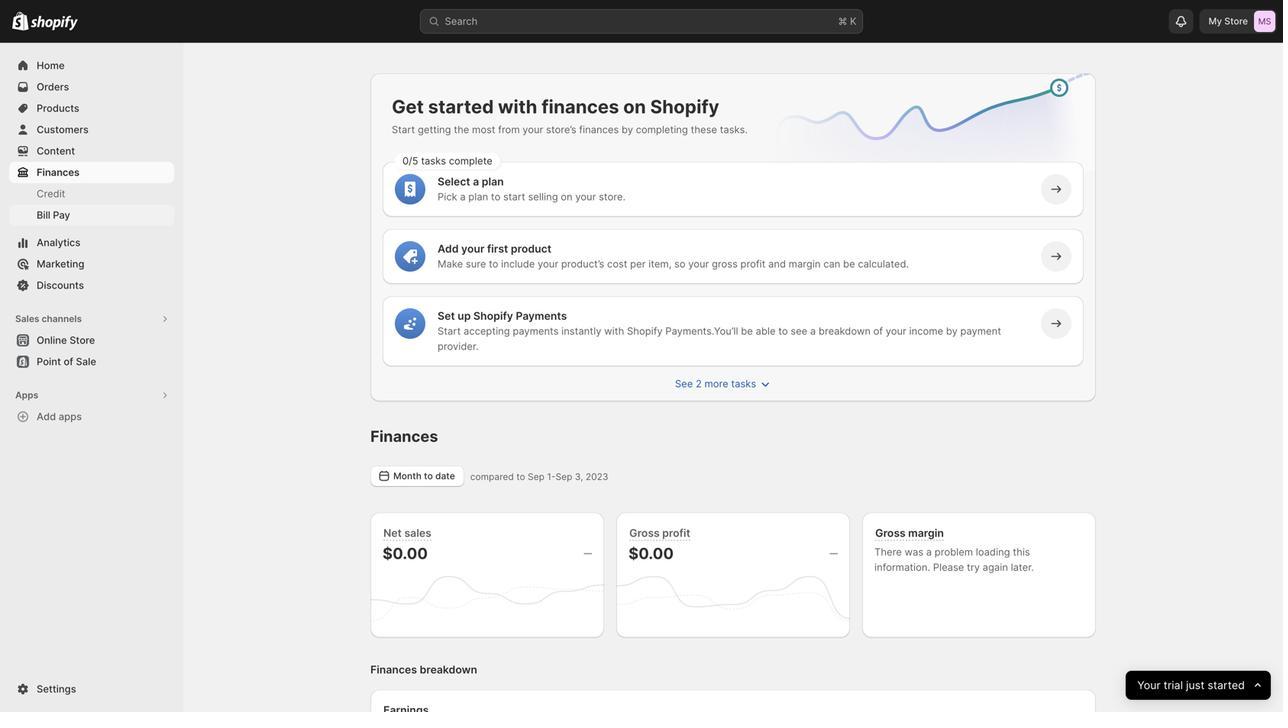 Task type: vqa. For each thing, say whether or not it's contained in the screenshot.
The Add A Custom Domain group
no



Task type: locate. For each thing, give the bounding box(es) containing it.
margin up was
[[908, 527, 944, 540]]

tasks right 0/5
[[421, 155, 446, 167]]

plan up start
[[482, 175, 504, 188]]

breakdown inside set up shopify payments start accepting payments instantly with shopify payments.you'll be able to see a breakdown of your income by payment provider.
[[819, 325, 871, 337]]

1 horizontal spatial shopify image
[[31, 16, 78, 31]]

my
[[1209, 16, 1222, 27]]

your trial just started
[[1137, 679, 1245, 692]]

gross inside gross margin there was a problem loading this information. please try again later.
[[875, 527, 906, 540]]

breakdown
[[819, 325, 871, 337], [420, 664, 477, 677]]

1 horizontal spatial on
[[623, 95, 646, 118]]

add inside 'add your first product make sure to include your product's cost per item, so your gross profit and margin can be calculated.'
[[438, 243, 459, 256]]

up
[[458, 310, 471, 323]]

1 vertical spatial store
[[70, 335, 95, 346]]

0 horizontal spatial of
[[64, 356, 73, 368]]

0 vertical spatial be
[[843, 258, 855, 270]]

pay
[[53, 209, 70, 221]]

problem
[[935, 547, 973, 558]]

started inside dropdown button
[[1208, 679, 1245, 692]]

0 vertical spatial breakdown
[[819, 325, 871, 337]]

0 vertical spatial with
[[498, 95, 537, 118]]

finances
[[37, 167, 79, 178], [370, 427, 438, 446], [370, 664, 417, 677]]

with up "from"
[[498, 95, 537, 118]]

store.
[[599, 191, 626, 203]]

to left see
[[779, 325, 788, 337]]

information.
[[875, 562, 930, 574]]

online store link
[[9, 330, 174, 351]]

0 horizontal spatial no change image
[[584, 548, 592, 560]]

0 horizontal spatial by
[[622, 124, 633, 136]]

plan down select
[[468, 191, 488, 203]]

0 horizontal spatial gross
[[629, 527, 660, 540]]

1 horizontal spatial tasks
[[731, 378, 756, 390]]

discounts
[[37, 280, 84, 291]]

margin
[[789, 258, 821, 270], [908, 527, 944, 540]]

0 vertical spatial by
[[622, 124, 633, 136]]

selling
[[528, 191, 558, 203]]

a inside gross margin there was a problem loading this information. please try again later.
[[926, 547, 932, 558]]

store up sale in the left of the page
[[70, 335, 95, 346]]

0 vertical spatial start
[[392, 124, 415, 136]]

$0.00 down the gross profit dropdown button
[[629, 545, 674, 563]]

apps
[[15, 390, 38, 401]]

tasks right more
[[731, 378, 756, 390]]

0 vertical spatial of
[[874, 325, 883, 337]]

gross inside the gross profit dropdown button
[[629, 527, 660, 540]]

$0.00 down net sales
[[383, 545, 428, 563]]

by left "completing"
[[622, 124, 633, 136]]

shopify inside get started with finances on shopify start getting the most from your store's finances by completing these tasks.
[[650, 95, 719, 118]]

try
[[967, 562, 980, 574]]

0 horizontal spatial shopify image
[[12, 12, 28, 30]]

point of sale link
[[9, 351, 174, 373]]

0 horizontal spatial be
[[741, 325, 753, 337]]

a right see
[[810, 325, 816, 337]]

1 vertical spatial on
[[561, 191, 573, 203]]

add up make
[[438, 243, 459, 256]]

your left income
[[886, 325, 907, 337]]

0 vertical spatial store
[[1225, 16, 1248, 27]]

your
[[523, 124, 543, 136], [575, 191, 596, 203], [461, 243, 485, 256], [538, 258, 558, 270], [688, 258, 709, 270], [886, 325, 907, 337]]

0 horizontal spatial breakdown
[[420, 664, 477, 677]]

2 $0.00 from the left
[[629, 545, 674, 563]]

0 vertical spatial profit
[[741, 258, 766, 270]]

products link
[[9, 98, 174, 119]]

store inside button
[[70, 335, 95, 346]]

1 vertical spatial profit
[[662, 527, 690, 540]]

add inside button
[[37, 411, 56, 423]]

margin inside gross margin there was a problem loading this information. please try again later.
[[908, 527, 944, 540]]

be right can
[[843, 258, 855, 270]]

a right pick
[[460, 191, 466, 203]]

your left store.
[[575, 191, 596, 203]]

see 2 more tasks button
[[374, 374, 1075, 395]]

be left able
[[741, 325, 753, 337]]

1 horizontal spatial with
[[604, 325, 624, 337]]

select a plan pick a plan to start selling on your store.
[[438, 175, 626, 203]]

2 gross from the left
[[875, 527, 906, 540]]

to left date on the left bottom
[[424, 471, 433, 482]]

a right was
[[926, 547, 932, 558]]

to
[[491, 191, 501, 203], [489, 258, 498, 270], [779, 325, 788, 337], [424, 471, 433, 482], [516, 471, 525, 483]]

sep
[[528, 471, 545, 483], [556, 471, 572, 483]]

on inside get started with finances on shopify start getting the most from your store's finances by completing these tasks.
[[623, 95, 646, 118]]

0 vertical spatial finances
[[37, 167, 79, 178]]

marketing link
[[9, 254, 174, 275]]

0 horizontal spatial store
[[70, 335, 95, 346]]

be
[[843, 258, 855, 270], [741, 325, 753, 337]]

of left sale in the left of the page
[[64, 356, 73, 368]]

start
[[392, 124, 415, 136], [438, 325, 461, 337]]

home link
[[9, 55, 174, 76]]

shopify left payments.you'll
[[627, 325, 663, 337]]

point of sale button
[[0, 351, 183, 373]]

1 vertical spatial tasks
[[731, 378, 756, 390]]

1 gross from the left
[[629, 527, 660, 540]]

with inside set up shopify payments start accepting payments instantly with shopify payments.you'll be able to see a breakdown of your income by payment provider.
[[604, 325, 624, 337]]

1 horizontal spatial of
[[874, 325, 883, 337]]

by right income
[[946, 325, 958, 337]]

0/5 tasks complete
[[403, 155, 493, 167]]

1 horizontal spatial add
[[438, 243, 459, 256]]

credit
[[37, 188, 65, 200]]

0 horizontal spatial started
[[428, 95, 494, 118]]

1 horizontal spatial margin
[[908, 527, 944, 540]]

1 horizontal spatial by
[[946, 325, 958, 337]]

0 vertical spatial tasks
[[421, 155, 446, 167]]

0 horizontal spatial tasks
[[421, 155, 446, 167]]

content link
[[9, 141, 174, 162]]

1 no change image from the left
[[584, 548, 592, 560]]

1 horizontal spatial store
[[1225, 16, 1248, 27]]

0 vertical spatial on
[[623, 95, 646, 118]]

your right "from"
[[523, 124, 543, 136]]

item,
[[649, 258, 672, 270]]

store right my
[[1225, 16, 1248, 27]]

set
[[438, 310, 455, 323]]

1 vertical spatial shopify
[[474, 310, 513, 323]]

select a plan image
[[403, 182, 418, 197]]

gross
[[629, 527, 660, 540], [875, 527, 906, 540]]

payments
[[513, 325, 559, 337]]

with right instantly on the left top
[[604, 325, 624, 337]]

of inside set up shopify payments start accepting payments instantly with shopify payments.you'll be able to see a breakdown of your income by payment provider.
[[874, 325, 883, 337]]

no change image for gross profit
[[830, 548, 838, 560]]

1 vertical spatial finances
[[370, 427, 438, 446]]

1 vertical spatial margin
[[908, 527, 944, 540]]

your inside get started with finances on shopify start getting the most from your store's finances by completing these tasks.
[[523, 124, 543, 136]]

plan
[[482, 175, 504, 188], [468, 191, 488, 203]]

and
[[768, 258, 786, 270]]

margin left can
[[789, 258, 821, 270]]

$0.00
[[383, 545, 428, 563], [629, 545, 674, 563]]

1 horizontal spatial be
[[843, 258, 855, 270]]

my store image
[[1254, 11, 1276, 32]]

to left start
[[491, 191, 501, 203]]

just
[[1186, 679, 1205, 692]]

payments
[[516, 310, 567, 323]]

2 no change image from the left
[[830, 548, 838, 560]]

1 vertical spatial be
[[741, 325, 753, 337]]

of left income
[[874, 325, 883, 337]]

content
[[37, 145, 75, 157]]

started right just
[[1208, 679, 1245, 692]]

finances up store's
[[542, 95, 619, 118]]

customers
[[37, 124, 89, 136]]

1 vertical spatial start
[[438, 325, 461, 337]]

1 horizontal spatial profit
[[741, 258, 766, 270]]

search
[[445, 15, 478, 27]]

sep left 1- in the left bottom of the page
[[528, 471, 545, 483]]

1 horizontal spatial no change image
[[830, 548, 838, 560]]

start
[[503, 191, 525, 203]]

1 $0.00 from the left
[[383, 545, 428, 563]]

products
[[37, 102, 79, 114]]

1 vertical spatial started
[[1208, 679, 1245, 692]]

to right compared
[[516, 471, 525, 483]]

1 horizontal spatial gross
[[875, 527, 906, 540]]

add left apps
[[37, 411, 56, 423]]

your right so
[[688, 258, 709, 270]]

store
[[1225, 16, 1248, 27], [70, 335, 95, 346]]

provider.
[[438, 341, 479, 353]]

0 vertical spatial add
[[438, 243, 459, 256]]

0 horizontal spatial margin
[[789, 258, 821, 270]]

calculated.
[[858, 258, 909, 270]]

start down get
[[392, 124, 415, 136]]

0 vertical spatial shopify
[[650, 95, 719, 118]]

more
[[705, 378, 728, 390]]

per
[[630, 258, 646, 270]]

1 vertical spatial with
[[604, 325, 624, 337]]

started up the
[[428, 95, 494, 118]]

can
[[824, 258, 841, 270]]

0 vertical spatial margin
[[789, 258, 821, 270]]

sales
[[15, 314, 39, 325]]

sep left 3,
[[556, 471, 572, 483]]

1 vertical spatial add
[[37, 411, 56, 423]]

no change image
[[584, 548, 592, 560], [830, 548, 838, 560]]

by inside set up shopify payments start accepting payments instantly with shopify payments.you'll be able to see a breakdown of your income by payment provider.
[[946, 325, 958, 337]]

0 horizontal spatial on
[[561, 191, 573, 203]]

1 vertical spatial finances
[[579, 124, 619, 136]]

1 vertical spatial of
[[64, 356, 73, 368]]

apps
[[59, 411, 82, 423]]

profit inside 'add your first product make sure to include your product's cost per item, so your gross profit and margin can be calculated.'
[[741, 258, 766, 270]]

shopify image
[[12, 12, 28, 30], [31, 16, 78, 31]]

⌘ k
[[838, 15, 857, 27]]

0 horizontal spatial $0.00
[[383, 545, 428, 563]]

shopify
[[650, 95, 719, 118], [474, 310, 513, 323], [627, 325, 663, 337]]

gross margin there was a problem loading this information. please try again later.
[[875, 527, 1034, 574]]

your down product
[[538, 258, 558, 270]]

complete
[[449, 155, 493, 167]]

0 horizontal spatial profit
[[662, 527, 690, 540]]

settings link
[[9, 679, 174, 700]]

online store
[[37, 335, 95, 346]]

0 horizontal spatial sep
[[528, 471, 545, 483]]

⌘
[[838, 15, 847, 27]]

0 horizontal spatial add
[[37, 411, 56, 423]]

gross for gross profit
[[629, 527, 660, 540]]

with
[[498, 95, 537, 118], [604, 325, 624, 337]]

start inside get started with finances on shopify start getting the most from your store's finances by completing these tasks.
[[392, 124, 415, 136]]

1 horizontal spatial started
[[1208, 679, 1245, 692]]

on right selling
[[561, 191, 573, 203]]

0 vertical spatial started
[[428, 95, 494, 118]]

shopify up accepting
[[474, 310, 513, 323]]

settings
[[37, 684, 76, 695]]

1 horizontal spatial $0.00
[[629, 545, 674, 563]]

sales channels button
[[9, 309, 174, 330]]

1 horizontal spatial sep
[[556, 471, 572, 483]]

2 vertical spatial finances
[[370, 664, 417, 677]]

to down the first
[[489, 258, 498, 270]]

on up "completing"
[[623, 95, 646, 118]]

be inside set up shopify payments start accepting payments instantly with shopify payments.you'll be able to see a breakdown of your income by payment provider.
[[741, 325, 753, 337]]

finances right store's
[[579, 124, 619, 136]]

start down set
[[438, 325, 461, 337]]

add
[[438, 243, 459, 256], [37, 411, 56, 423]]

0 horizontal spatial start
[[392, 124, 415, 136]]

customers link
[[9, 119, 174, 141]]

0 horizontal spatial with
[[498, 95, 537, 118]]

shopify up these
[[650, 95, 719, 118]]

1 horizontal spatial start
[[438, 325, 461, 337]]

1 vertical spatial by
[[946, 325, 958, 337]]

sales channels
[[15, 314, 82, 325]]

by inside get started with finances on shopify start getting the most from your store's finances by completing these tasks.
[[622, 124, 633, 136]]

1 horizontal spatial breakdown
[[819, 325, 871, 337]]



Task type: describe. For each thing, give the bounding box(es) containing it.
started inside get started with finances on shopify start getting the most from your store's finances by completing these tasks.
[[428, 95, 494, 118]]

gross
[[712, 258, 738, 270]]

marketing
[[37, 258, 84, 270]]

pick
[[438, 191, 457, 203]]

add your first product image
[[403, 249, 418, 264]]

income
[[909, 325, 943, 337]]

store's
[[546, 124, 576, 136]]

0/5
[[403, 155, 418, 167]]

online
[[37, 335, 67, 346]]

gross margin button
[[872, 525, 948, 542]]

point of sale
[[37, 356, 96, 368]]

credit link
[[9, 183, 174, 205]]

compared to sep 1-sep 3, 2023
[[470, 471, 608, 483]]

month
[[393, 471, 422, 482]]

add apps
[[37, 411, 82, 423]]

2
[[696, 378, 702, 390]]

to inside select a plan pick a plan to start selling on your store.
[[491, 191, 501, 203]]

1 vertical spatial plan
[[468, 191, 488, 203]]

bill
[[37, 209, 50, 221]]

2 sep from the left
[[556, 471, 572, 483]]

was
[[905, 547, 924, 558]]

product
[[511, 243, 552, 256]]

your trial just started button
[[1126, 671, 1271, 700]]

store for my store
[[1225, 16, 1248, 27]]

2 vertical spatial shopify
[[627, 325, 663, 337]]

1 vertical spatial breakdown
[[420, 664, 477, 677]]

compared
[[470, 471, 514, 483]]

to inside 'add your first product make sure to include your product's cost per item, so your gross profit and margin can be calculated.'
[[489, 258, 498, 270]]

net sales
[[383, 527, 431, 540]]

profit inside dropdown button
[[662, 527, 690, 540]]

accepting
[[464, 325, 510, 337]]

this
[[1013, 547, 1030, 558]]

2023
[[586, 471, 608, 483]]

get
[[392, 95, 424, 118]]

sales
[[404, 527, 431, 540]]

of inside button
[[64, 356, 73, 368]]

bill pay link
[[9, 205, 174, 226]]

net sales button
[[380, 525, 435, 542]]

date
[[435, 471, 455, 482]]

1 sep from the left
[[528, 471, 545, 483]]

be inside 'add your first product make sure to include your product's cost per item, so your gross profit and margin can be calculated.'
[[843, 258, 855, 270]]

no change image for net sales
[[584, 548, 592, 560]]

with inside get started with finances on shopify start getting the most from your store's finances by completing these tasks.
[[498, 95, 537, 118]]

0 vertical spatial plan
[[482, 175, 504, 188]]

select
[[438, 175, 470, 188]]

gross for gross margin there was a problem loading this information. please try again later.
[[875, 527, 906, 540]]

add for apps
[[37, 411, 56, 423]]

see
[[675, 378, 693, 390]]

your up sure
[[461, 243, 485, 256]]

add your first product make sure to include your product's cost per item, so your gross profit and margin can be calculated.
[[438, 243, 909, 270]]

gross profit
[[629, 527, 690, 540]]

1-
[[547, 471, 556, 483]]

month to date button
[[370, 466, 464, 487]]

your inside select a plan pick a plan to start selling on your store.
[[575, 191, 596, 203]]

see 2 more tasks
[[675, 378, 756, 390]]

apps button
[[9, 385, 174, 406]]

margin inside 'add your first product make sure to include your product's cost per item, so your gross profit and margin can be calculated.'
[[789, 258, 821, 270]]

point
[[37, 356, 61, 368]]

add for your
[[438, 243, 459, 256]]

$0.00 for gross
[[629, 545, 674, 563]]

again
[[983, 562, 1008, 574]]

able
[[756, 325, 776, 337]]

sure
[[466, 258, 486, 270]]

set up shopify payments start accepting payments instantly with shopify payments.you'll be able to see a breakdown of your income by payment provider.
[[438, 310, 1001, 353]]

to inside "dropdown button"
[[424, 471, 433, 482]]

tasks.
[[720, 124, 748, 136]]

the
[[454, 124, 469, 136]]

net
[[383, 527, 402, 540]]

a down complete
[[473, 175, 479, 188]]

store for online store
[[70, 335, 95, 346]]

line chart image
[[749, 70, 1099, 196]]

sale
[[76, 356, 96, 368]]

finances link
[[9, 162, 174, 183]]

so
[[674, 258, 686, 270]]

include
[[501, 258, 535, 270]]

your
[[1137, 679, 1161, 692]]

bill pay
[[37, 209, 70, 221]]

most
[[472, 124, 495, 136]]

see
[[791, 325, 808, 337]]

my store
[[1209, 16, 1248, 27]]

start inside set up shopify payments start accepting payments instantly with shopify payments.you'll be able to see a breakdown of your income by payment provider.
[[438, 325, 461, 337]]

get started with finances on shopify start getting the most from your store's finances by completing these tasks.
[[392, 95, 748, 136]]

payment
[[961, 325, 1001, 337]]

set up shopify payments image
[[403, 316, 418, 332]]

product's
[[561, 258, 604, 270]]

there
[[875, 547, 902, 558]]

to inside set up shopify payments start accepting payments instantly with shopify payments.you'll be able to see a breakdown of your income by payment provider.
[[779, 325, 788, 337]]

these
[[691, 124, 717, 136]]

on inside select a plan pick a plan to start selling on your store.
[[561, 191, 573, 203]]

analytics link
[[9, 232, 174, 254]]

online store button
[[0, 330, 183, 351]]

gross profit button
[[626, 525, 694, 542]]

your inside set up shopify payments start accepting payments instantly with shopify payments.you'll be able to see a breakdown of your income by payment provider.
[[886, 325, 907, 337]]

0 vertical spatial finances
[[542, 95, 619, 118]]

a inside set up shopify payments start accepting payments instantly with shopify payments.you'll be able to see a breakdown of your income by payment provider.
[[810, 325, 816, 337]]

k
[[850, 15, 857, 27]]

add apps button
[[9, 406, 174, 428]]

orders link
[[9, 76, 174, 98]]

make
[[438, 258, 463, 270]]

tasks inside see 2 more tasks button
[[731, 378, 756, 390]]

discounts link
[[9, 275, 174, 296]]

getting
[[418, 124, 451, 136]]

instantly
[[561, 325, 601, 337]]

$0.00 for net
[[383, 545, 428, 563]]

first
[[487, 243, 508, 256]]



